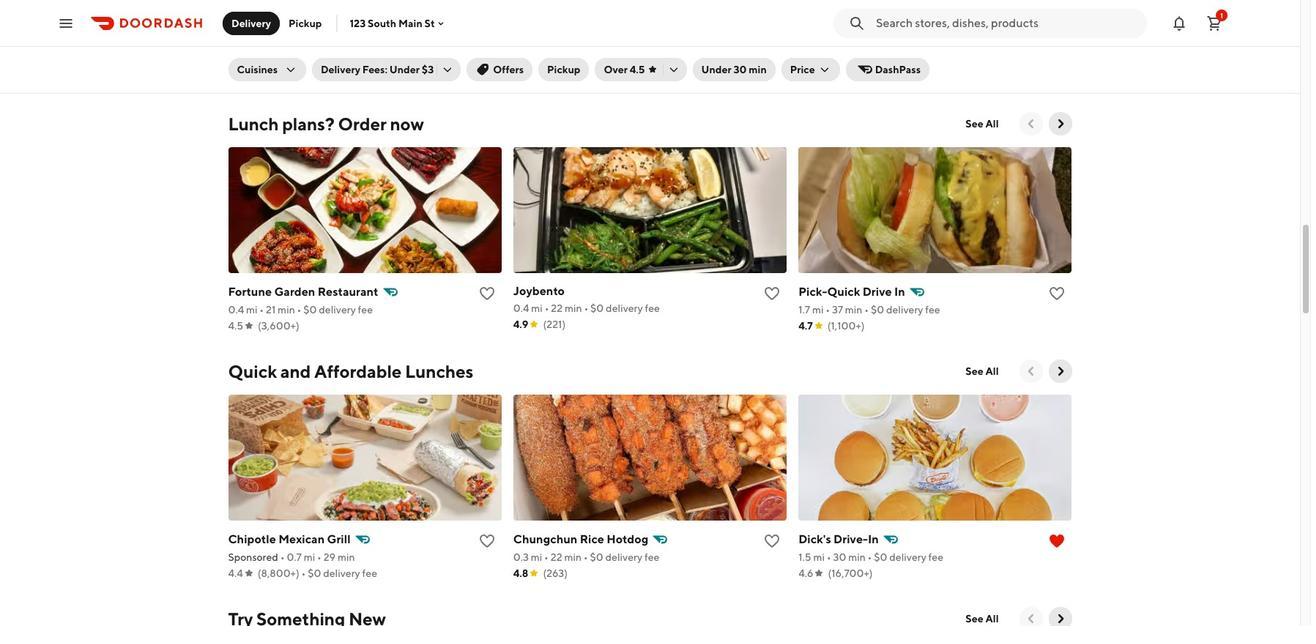 Task type: locate. For each thing, give the bounding box(es) containing it.
chipotle
[[228, 533, 276, 546]]

0 horizontal spatial 4.8
[[513, 568, 528, 579]]

1 horizontal spatial in
[[894, 285, 905, 299]]

mi for fortune garden restaurant
[[246, 304, 258, 316]]

1 horizontal spatial under
[[701, 64, 732, 75]]

click to add this store to your saved list image
[[763, 37, 781, 55], [763, 533, 781, 550]]

grill
[[327, 533, 351, 546]]

see for now
[[966, 118, 984, 130]]

lunches
[[405, 361, 473, 382]]

30 left price
[[734, 64, 747, 75]]

all
[[986, 118, 999, 130], [986, 366, 999, 377], [986, 613, 999, 625]]

saigon
[[228, 37, 266, 51]]

4.8
[[799, 73, 814, 84], [513, 568, 528, 579]]

2 vertical spatial all
[[986, 613, 999, 625]]

delivery up saigon
[[231, 17, 271, 29]]

mi down chungchun
[[531, 552, 542, 563]]

pickup for the top pickup 'button'
[[289, 17, 322, 29]]

in up 1.5 mi • 30 min • $​0 delivery fee at the right of page
[[868, 533, 879, 546]]

0 horizontal spatial 30
[[734, 64, 747, 75]]

0 horizontal spatial delivery
[[231, 17, 271, 29]]

1 all from the top
[[986, 118, 999, 130]]

delivery button
[[223, 11, 280, 35]]

0 horizontal spatial pickup
[[289, 17, 322, 29]]

2 see from the top
[[966, 366, 984, 377]]

1 previous button of carousel image from the top
[[1024, 116, 1038, 131]]

south
[[368, 17, 396, 29]]

delivery fees: under $3
[[321, 64, 434, 75]]

mi right the 1.7 at the right of the page
[[812, 304, 824, 316]]

1 see all from the top
[[966, 118, 999, 130]]

fee
[[362, 55, 377, 67], [645, 56, 660, 68], [929, 56, 944, 68], [645, 303, 660, 314], [358, 304, 373, 316], [925, 304, 940, 316], [645, 552, 660, 563], [929, 552, 944, 563], [362, 568, 377, 579]]

next button of carousel image
[[1053, 364, 1068, 379]]

0 horizontal spatial quick
[[228, 361, 277, 382]]

see all link
[[957, 112, 1008, 136], [957, 360, 1008, 383], [957, 607, 1008, 626]]

2 all from the top
[[986, 366, 999, 377]]

main
[[399, 17, 422, 29]]

0 vertical spatial see
[[966, 118, 984, 130]]

4.5 for ferry noodle house
[[513, 73, 528, 84]]

in right drive
[[894, 285, 905, 299]]

0 horizontal spatial under
[[390, 64, 420, 75]]

33
[[551, 56, 562, 68]]

sponsored
[[228, 552, 278, 563]]

under 30 min
[[701, 64, 767, 75]]

300
[[228, 55, 249, 67]]

fee for fortune garden restaurant
[[358, 304, 373, 316]]

mi for dick's drive-in
[[813, 552, 825, 563]]

click to add this store to your saved list image for pick-quick drive in
[[1049, 285, 1066, 303]]

delivery
[[323, 55, 360, 67], [606, 56, 643, 68], [890, 56, 927, 68], [606, 303, 643, 314], [319, 304, 356, 316], [886, 304, 923, 316], [605, 552, 642, 563], [889, 552, 927, 563], [323, 568, 360, 579]]

1 vertical spatial quick
[[228, 361, 277, 382]]

•
[[260, 55, 264, 67], [301, 55, 305, 67], [544, 56, 549, 68], [584, 56, 588, 68], [830, 56, 834, 68], [868, 56, 873, 68], [545, 303, 549, 314], [584, 303, 588, 314], [260, 304, 264, 316], [297, 304, 301, 316], [826, 304, 830, 316], [865, 304, 869, 316], [280, 552, 285, 563], [317, 552, 322, 563], [544, 552, 549, 563], [584, 552, 588, 563], [827, 552, 831, 563], [868, 552, 872, 563], [301, 568, 306, 579]]

$​0 for dick's drive-in
[[874, 552, 887, 563]]

see all for quick and affordable lunches
[[966, 366, 999, 377]]

fee for beanfish
[[929, 56, 944, 68]]

$​0 for pick-quick drive in
[[871, 304, 884, 316]]

22
[[551, 303, 563, 314], [551, 552, 562, 563]]

fee inside joybento 0.4 mi • 22 min • $​0 delivery fee
[[645, 303, 660, 314]]

1 horizontal spatial 0.4
[[513, 303, 529, 314]]

4.8 for beanfish
[[799, 73, 814, 84]]

open menu image
[[57, 14, 75, 32]]

1 see all link from the top
[[957, 112, 1008, 136]]

pick-quick drive in
[[799, 285, 905, 299]]

1
[[1220, 11, 1223, 19]]

now
[[390, 114, 424, 134]]

cuisines
[[237, 64, 278, 75]]

min right 29
[[338, 552, 355, 563]]

mi down joybento
[[531, 303, 543, 314]]

plans?
[[282, 114, 335, 134]]

1 vertical spatial 4.8
[[513, 568, 528, 579]]

lunch plans? order now
[[228, 114, 424, 134]]

4.8 left (139)
[[799, 73, 814, 84]]

mi down fortune at the top
[[246, 304, 258, 316]]

0.3 down beanfish
[[799, 56, 814, 68]]

rice
[[580, 533, 604, 546]]

1 vertical spatial see all link
[[957, 360, 1008, 383]]

0.3
[[513, 56, 529, 68], [799, 56, 814, 68], [513, 552, 529, 563]]

pickup button up cafe
[[280, 11, 331, 35]]

(221)
[[543, 319, 566, 330]]

0 vertical spatial all
[[986, 118, 999, 130]]

4.7
[[799, 320, 813, 332]]

1 vertical spatial pickup button
[[538, 58, 589, 81]]

click to remove this store from your saved list image
[[1049, 533, 1066, 550]]

quick and affordable lunches
[[228, 361, 473, 382]]

0.4 down fortune at the top
[[228, 304, 244, 316]]

click to add this store to your saved list image for chipotle mexican grill
[[478, 533, 496, 550]]

0 vertical spatial delivery
[[231, 17, 271, 29]]

4.5 left (56) at the left top of page
[[513, 73, 528, 84]]

1.5
[[799, 552, 811, 563]]

chungchun
[[513, 533, 577, 546]]

0 vertical spatial 4.8
[[799, 73, 814, 84]]

min left price
[[749, 64, 767, 75]]

delivery inside 'button'
[[231, 17, 271, 29]]

0.4 up 4.9
[[513, 303, 529, 314]]

123 south main st
[[350, 17, 435, 29]]

2 vertical spatial see all
[[966, 613, 999, 625]]

$​0 for fortune garden restaurant
[[303, 304, 317, 316]]

30 down dick's drive-in
[[833, 552, 846, 563]]

previous button of carousel image
[[1024, 612, 1038, 626]]

fortune garden restaurant
[[228, 285, 378, 299]]

pickup button down noodle
[[538, 58, 589, 81]]

0 vertical spatial 30
[[734, 64, 747, 75]]

pickup down noodle
[[547, 64, 580, 75]]

1 horizontal spatial pickup button
[[538, 58, 589, 81]]

pickup button
[[280, 11, 331, 35], [538, 58, 589, 81]]

4.5 for fortune garden restaurant
[[228, 320, 243, 332]]

delivery left fees:
[[321, 64, 360, 75]]

mi for ferry noodle house
[[531, 56, 542, 68]]

0 vertical spatial in
[[894, 285, 905, 299]]

1 horizontal spatial 30
[[833, 552, 846, 563]]

1 vertical spatial see all
[[966, 366, 999, 377]]

ferry
[[513, 37, 542, 51]]

min right 20
[[282, 55, 299, 67]]

pickup
[[289, 17, 322, 29], [547, 64, 580, 75]]

price button
[[781, 58, 840, 81]]

min up (221)
[[565, 303, 582, 314]]

delivery for chungchun rice hotdog
[[605, 552, 642, 563]]

1 horizontal spatial delivery
[[321, 64, 360, 75]]

click to add this store to your saved list image
[[478, 37, 496, 55], [1049, 37, 1066, 55], [478, 285, 496, 303], [763, 285, 781, 303], [1049, 285, 1066, 303], [478, 533, 496, 550]]

dashpass button
[[846, 58, 930, 81]]

next button of carousel image
[[1053, 116, 1068, 131], [1053, 612, 1068, 626]]

see all for lunch plans? order now
[[966, 118, 999, 130]]

2 click to add this store to your saved list image from the top
[[763, 533, 781, 550]]

1.5 mi • 30 min • $​0 delivery fee
[[799, 552, 944, 563]]

mi
[[531, 56, 542, 68], [816, 56, 827, 68], [531, 303, 543, 314], [246, 304, 258, 316], [812, 304, 824, 316], [304, 552, 315, 563], [531, 552, 542, 563], [813, 552, 825, 563]]

delivery for delivery fees: under $3
[[321, 64, 360, 75]]

29
[[324, 552, 336, 563]]

4.4
[[228, 568, 243, 579]]

min inside button
[[749, 64, 767, 75]]

min right 37
[[845, 304, 863, 316]]

1 vertical spatial 22
[[551, 552, 562, 563]]

lunch
[[228, 114, 279, 134]]

click to add this store to your saved list image left dick's
[[763, 533, 781, 550]]

30 inside button
[[734, 64, 747, 75]]

mi right 1.5
[[813, 552, 825, 563]]

1 vertical spatial delivery
[[321, 64, 360, 75]]

see all link for lunches
[[957, 360, 1008, 383]]

pickup up cafe
[[289, 17, 322, 29]]

0 horizontal spatial 4.5
[[228, 320, 243, 332]]

0 vertical spatial click to add this store to your saved list image
[[763, 37, 781, 55]]

1 vertical spatial pickup
[[547, 64, 580, 75]]

27
[[836, 56, 847, 68]]

0.4
[[513, 303, 529, 314], [228, 304, 244, 316]]

quick left and
[[228, 361, 277, 382]]

1 horizontal spatial quick
[[827, 285, 860, 299]]

22 up (263)
[[551, 552, 562, 563]]

quick up 37
[[827, 285, 860, 299]]

0.3 down ferry
[[513, 56, 529, 68]]

4.8 left (263)
[[513, 568, 528, 579]]

0 vertical spatial next button of carousel image
[[1053, 116, 1068, 131]]

0 vertical spatial quick
[[827, 285, 860, 299]]

previous button of carousel image
[[1024, 116, 1038, 131], [1024, 364, 1038, 379]]

quick
[[827, 285, 860, 299], [228, 361, 277, 382]]

22 up (221)
[[551, 303, 563, 314]]

2 horizontal spatial 4.5
[[630, 64, 645, 75]]

0 horizontal spatial 0.4
[[228, 304, 244, 316]]

click to add this store to your saved list image up under 30 min
[[763, 37, 781, 55]]

1 horizontal spatial pickup
[[547, 64, 580, 75]]

0 horizontal spatial pickup button
[[280, 11, 331, 35]]

1 vertical spatial next button of carousel image
[[1053, 612, 1068, 626]]

min right 21
[[278, 304, 295, 316]]

1 vertical spatial see
[[966, 366, 984, 377]]

0.3 down chungchun
[[513, 552, 529, 563]]

mi for chungchun rice hotdog
[[531, 552, 542, 563]]

mi down beanfish
[[816, 56, 827, 68]]

min up (16,700+)
[[848, 552, 866, 563]]

0.3 for chungchun rice hotdog
[[513, 552, 529, 563]]

st
[[425, 17, 435, 29]]

1 vertical spatial previous button of carousel image
[[1024, 364, 1038, 379]]

min
[[282, 55, 299, 67], [564, 56, 582, 68], [849, 56, 866, 68], [749, 64, 767, 75], [565, 303, 582, 314], [278, 304, 295, 316], [845, 304, 863, 316], [338, 552, 355, 563], [564, 552, 582, 563], [848, 552, 866, 563]]

1 vertical spatial all
[[986, 366, 999, 377]]

offers button
[[467, 58, 533, 81]]

delivery inside joybento 0.4 mi • 22 min • $​0 delivery fee
[[606, 303, 643, 314]]

1 click to add this store to your saved list image from the top
[[763, 37, 781, 55]]

0 vertical spatial pickup
[[289, 17, 322, 29]]

2 previous button of carousel image from the top
[[1024, 364, 1038, 379]]

in
[[894, 285, 905, 299], [868, 533, 879, 546]]

0 vertical spatial see all
[[966, 118, 999, 130]]

0.3 mi • 33 min • $​0 delivery fee
[[513, 56, 660, 68]]

under
[[390, 64, 420, 75], [701, 64, 732, 75]]

1 see from the top
[[966, 118, 984, 130]]

$​0 for beanfish
[[875, 56, 888, 68]]

$​0 for chungchun rice hotdog
[[590, 552, 603, 563]]

affordable
[[314, 361, 402, 382]]

2 vertical spatial see all link
[[957, 607, 1008, 626]]

0.4 inside joybento 0.4 mi • 22 min • $​0 delivery fee
[[513, 303, 529, 314]]

4.5 down fortune at the top
[[228, 320, 243, 332]]

mi left 33
[[531, 56, 542, 68]]

1 vertical spatial 30
[[833, 552, 846, 563]]

see all
[[966, 118, 999, 130], [966, 366, 999, 377], [966, 613, 999, 625]]

click to add this store to your saved list image for beanfish
[[1049, 37, 1066, 55]]

30
[[734, 64, 747, 75], [833, 552, 846, 563]]

mexican
[[278, 533, 325, 546]]

fee for dick's drive-in
[[929, 552, 944, 563]]

0 vertical spatial 22
[[551, 303, 563, 314]]

min inside joybento 0.4 mi • 22 min • $​0 delivery fee
[[565, 303, 582, 314]]

0 vertical spatial see all link
[[957, 112, 1008, 136]]

0 vertical spatial previous button of carousel image
[[1024, 116, 1038, 131]]

over 4.5
[[604, 64, 645, 75]]

2 see all from the top
[[966, 366, 999, 377]]

4.5 right over
[[630, 64, 645, 75]]

hotdog
[[607, 533, 648, 546]]

previous button of carousel image for lunches
[[1024, 364, 1038, 379]]

2 see all link from the top
[[957, 360, 1008, 383]]

1 next button of carousel image from the top
[[1053, 116, 1068, 131]]

ft
[[251, 55, 258, 67]]

0 horizontal spatial in
[[868, 533, 879, 546]]

4.5
[[630, 64, 645, 75], [513, 73, 528, 84], [228, 320, 243, 332]]

1 horizontal spatial 4.8
[[799, 73, 814, 84]]

2 vertical spatial see
[[966, 613, 984, 625]]

fortune
[[228, 285, 272, 299]]

1 horizontal spatial 4.5
[[513, 73, 528, 84]]

$​0 inside joybento 0.4 mi • 22 min • $​0 delivery fee
[[590, 303, 604, 314]]

click to add this store to your saved list image for ferry noodle house
[[763, 37, 781, 55]]

2 under from the left
[[701, 64, 732, 75]]

price
[[790, 64, 815, 75]]

mi for beanfish
[[816, 56, 827, 68]]

1 vertical spatial click to add this store to your saved list image
[[763, 533, 781, 550]]

fee inside saigon drip cafe 300 ft • 20 min • $​0 delivery fee
[[362, 55, 377, 67]]

1.7 mi • 37 min • $​0 delivery fee
[[799, 304, 940, 316]]



Task type: vqa. For each thing, say whether or not it's contained in the screenshot.
Add to the bottom
no



Task type: describe. For each thing, give the bounding box(es) containing it.
restaurant
[[318, 285, 378, 299]]

click to add this store to your saved list image for fortune garden restaurant
[[478, 285, 496, 303]]

saigon drip cafe 300 ft • 20 min • $​0 delivery fee
[[228, 37, 377, 67]]

min down chungchun rice hotdog
[[564, 552, 582, 563]]

offers
[[493, 64, 524, 75]]

(56)
[[543, 73, 563, 84]]

$3
[[422, 64, 434, 75]]

lunch plans? order now link
[[228, 112, 424, 136]]

drive-
[[834, 533, 868, 546]]

Store search: begin typing to search for stores available on DoorDash text field
[[876, 15, 1138, 31]]

123
[[350, 17, 366, 29]]

noodle
[[544, 37, 585, 51]]

mi right 0.7
[[304, 552, 315, 563]]

$0
[[308, 568, 321, 579]]

delivery for delivery
[[231, 17, 271, 29]]

cafe
[[294, 37, 320, 51]]

4.8 for chungchun rice hotdog
[[513, 568, 528, 579]]

0.3 for beanfish
[[799, 56, 814, 68]]

1.7
[[799, 304, 810, 316]]

click to add this store to your saved list image for chungchun rice hotdog
[[763, 533, 781, 550]]

4.9
[[513, 319, 529, 330]]

mi for pick-quick drive in
[[812, 304, 824, 316]]

previous button of carousel image for now
[[1024, 116, 1038, 131]]

dick's drive-in
[[799, 533, 879, 546]]

delivery for beanfish
[[890, 56, 927, 68]]

chipotle mexican grill
[[228, 533, 351, 546]]

3 see from the top
[[966, 613, 984, 625]]

ferry noodle house
[[513, 37, 622, 51]]

0 vertical spatial pickup button
[[280, 11, 331, 35]]

3 see all link from the top
[[957, 607, 1008, 626]]

delivery for fortune garden restaurant
[[319, 304, 356, 316]]

chungchun rice hotdog
[[513, 533, 648, 546]]

dashpass
[[875, 64, 921, 75]]

all for quick and affordable lunches
[[986, 366, 999, 377]]

quick and affordable lunches link
[[228, 360, 473, 383]]

(263)
[[543, 568, 568, 579]]

and
[[280, 361, 311, 382]]

$​0 for ferry noodle house
[[590, 56, 604, 68]]

22 inside joybento 0.4 mi • 22 min • $​0 delivery fee
[[551, 303, 563, 314]]

joybento
[[513, 284, 565, 298]]

cuisines button
[[228, 58, 306, 81]]

fees:
[[362, 64, 387, 75]]

0.3 for ferry noodle house
[[513, 56, 529, 68]]

1 button
[[1200, 8, 1229, 38]]

3 see all from the top
[[966, 613, 999, 625]]

(139)
[[828, 73, 851, 84]]

joybento 0.4 mi • 22 min • $​0 delivery fee
[[513, 284, 660, 314]]

see for lunches
[[966, 366, 984, 377]]

• $0 delivery fee
[[299, 568, 377, 579]]

1 vertical spatial in
[[868, 533, 879, 546]]

0.7
[[287, 552, 302, 563]]

drip
[[268, 37, 292, 51]]

123 south main st button
[[350, 17, 447, 29]]

delivery inside saigon drip cafe 300 ft • 20 min • $​0 delivery fee
[[323, 55, 360, 67]]

(1,100+)
[[828, 320, 865, 332]]

min inside saigon drip cafe 300 ft • 20 min • $​0 delivery fee
[[282, 55, 299, 67]]

fee for ferry noodle house
[[645, 56, 660, 68]]

21
[[266, 304, 276, 316]]

0.3 mi • 22 min • $​0 delivery fee
[[513, 552, 660, 563]]

4.6
[[799, 568, 813, 579]]

delivery for pick-quick drive in
[[886, 304, 923, 316]]

all for lunch plans? order now
[[986, 118, 999, 130]]

2 next button of carousel image from the top
[[1053, 612, 1068, 626]]

4.5 inside button
[[630, 64, 645, 75]]

pick-
[[799, 285, 827, 299]]

delivery for dick's drive-in
[[889, 552, 927, 563]]

fee for pick-quick drive in
[[925, 304, 940, 316]]

under 30 min button
[[693, 58, 776, 81]]

sponsored • 0.7 mi • 29 min
[[228, 552, 355, 563]]

1 under from the left
[[390, 64, 420, 75]]

house
[[587, 37, 622, 51]]

drive
[[863, 285, 892, 299]]

order
[[338, 114, 387, 134]]

0.3 mi • 27 min • $​0 delivery fee
[[799, 56, 944, 68]]

min right 33
[[564, 56, 582, 68]]

20
[[266, 55, 280, 67]]

over 4.5 button
[[595, 58, 687, 81]]

see all link for now
[[957, 112, 1008, 136]]

beanfish
[[799, 37, 850, 51]]

1 items, open order cart image
[[1206, 14, 1223, 32]]

dick's
[[799, 533, 831, 546]]

delivery for ferry noodle house
[[606, 56, 643, 68]]

fee for chungchun rice hotdog
[[645, 552, 660, 563]]

0.4 mi • 21 min • $​0 delivery fee
[[228, 304, 373, 316]]

mi inside joybento 0.4 mi • 22 min • $​0 delivery fee
[[531, 303, 543, 314]]

notification bell image
[[1171, 14, 1188, 32]]

37
[[832, 304, 843, 316]]

(16,700+)
[[828, 568, 873, 579]]

3 all from the top
[[986, 613, 999, 625]]

over
[[604, 64, 628, 75]]

garden
[[274, 285, 315, 299]]

under inside button
[[701, 64, 732, 75]]

(3,600+)
[[258, 320, 299, 332]]

(8,800+)
[[258, 568, 299, 579]]

$​0 inside saigon drip cafe 300 ft • 20 min • $​0 delivery fee
[[307, 55, 321, 67]]

min right 27
[[849, 56, 866, 68]]

pickup for right pickup 'button'
[[547, 64, 580, 75]]



